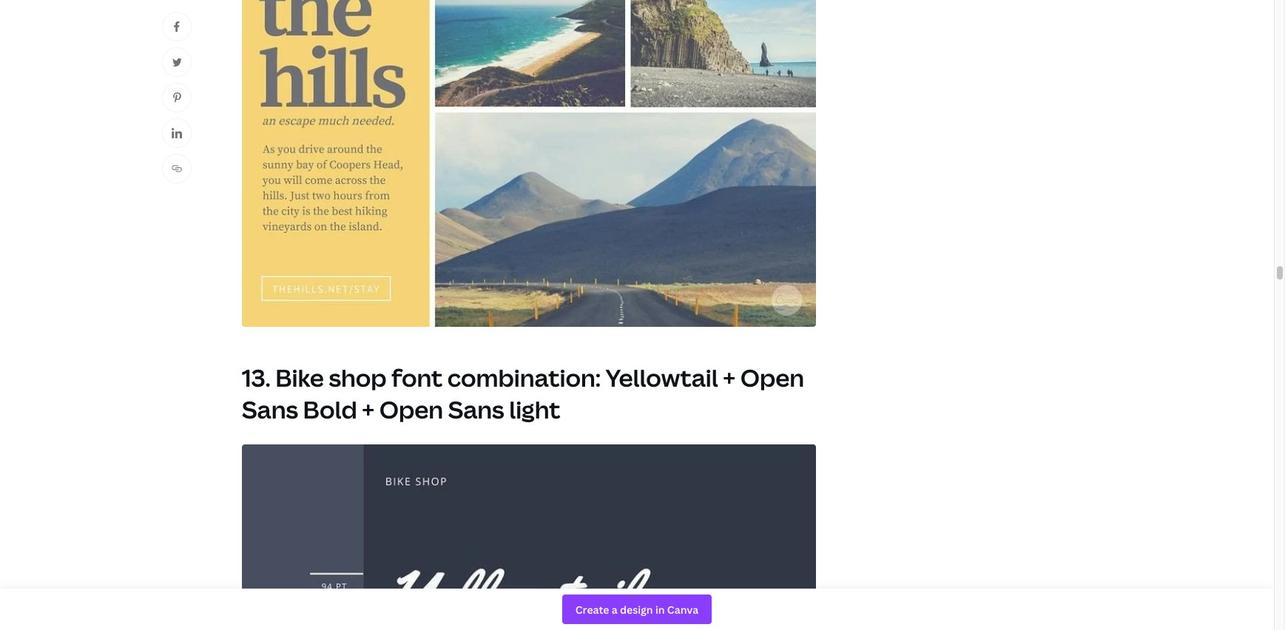 Task type: locate. For each thing, give the bounding box(es) containing it.
1 horizontal spatial open
[[741, 362, 805, 394]]

+ right yellowtail
[[723, 362, 736, 394]]

sans
[[242, 394, 298, 426], [448, 394, 505, 426]]

0 vertical spatial open
[[741, 362, 805, 394]]

yellowtail
[[606, 362, 719, 394]]

open
[[741, 362, 805, 394], [380, 394, 444, 426]]

0 horizontal spatial open
[[380, 394, 444, 426]]

sans down "combination:"
[[448, 394, 505, 426]]

13.
[[242, 362, 271, 394]]

+ down shop
[[362, 394, 375, 426]]

bold
[[303, 394, 357, 426]]

sans down 13.
[[242, 394, 298, 426]]

+
[[723, 362, 736, 394], [362, 394, 375, 426]]

1 vertical spatial open
[[380, 394, 444, 426]]

font
[[392, 362, 443, 394]]

1 horizontal spatial sans
[[448, 394, 505, 426]]

0 vertical spatial +
[[723, 362, 736, 394]]

shop
[[329, 362, 387, 394]]

1 vertical spatial +
[[362, 394, 375, 426]]

0 horizontal spatial sans
[[242, 394, 298, 426]]



Task type: describe. For each thing, give the bounding box(es) containing it.
combination:
[[448, 362, 601, 394]]

bike
[[276, 362, 324, 394]]

2 sans from the left
[[448, 394, 505, 426]]

1 sans from the left
[[242, 394, 298, 426]]

0 horizontal spatial +
[[362, 394, 375, 426]]

1 horizontal spatial +
[[723, 362, 736, 394]]

light
[[509, 394, 561, 426]]

13. bike shop font combination: yellowtail + open sans bold + open sans light
[[242, 362, 805, 426]]



Task type: vqa. For each thing, say whether or not it's contained in the screenshot.
Sale up to 50% off
no



